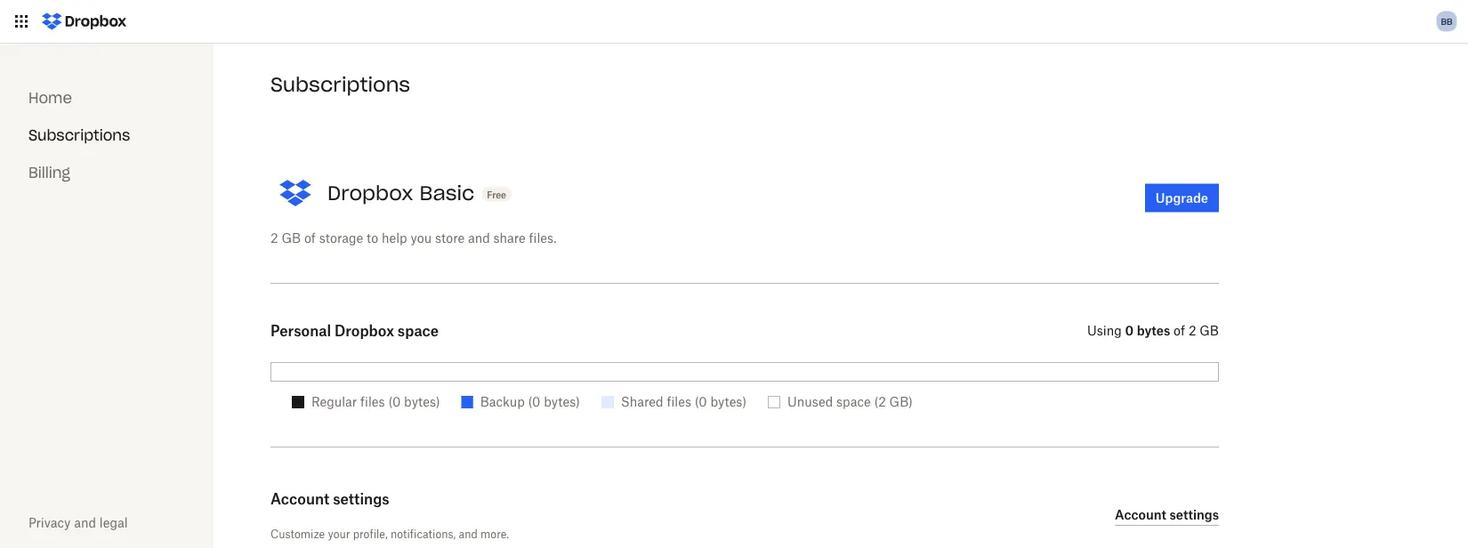 Task type: locate. For each thing, give the bounding box(es) containing it.
(0 right regular
[[388, 394, 401, 409]]

2 right bytes
[[1189, 323, 1197, 338]]

1 horizontal spatial 2
[[1189, 323, 1197, 338]]

home link
[[28, 89, 72, 107]]

customize your profile, notifications, and more.
[[271, 527, 509, 541]]

1 bytes) from the left
[[404, 394, 440, 409]]

0 vertical spatial gb
[[282, 230, 301, 245]]

privacy
[[28, 515, 71, 530]]

dropbox
[[328, 180, 413, 205], [335, 322, 394, 340]]

legal
[[99, 515, 128, 530]]

of right bytes
[[1174, 323, 1186, 338]]

3 bytes) from the left
[[711, 394, 747, 409]]

3 (0 from the left
[[695, 394, 707, 409]]

space up regular files (0 bytes)
[[398, 322, 439, 340]]

of left storage
[[304, 230, 316, 245]]

your
[[328, 527, 350, 541]]

unused space (2 gb)
[[788, 394, 913, 409]]

of
[[304, 230, 316, 245], [1174, 323, 1186, 338]]

1 vertical spatial 2
[[1189, 323, 1197, 338]]

regular
[[312, 394, 357, 409]]

(0 for regular
[[388, 394, 401, 409]]

files for shared
[[667, 394, 692, 409]]

1 horizontal spatial account
[[1115, 507, 1167, 522]]

bb button
[[1433, 7, 1461, 36]]

bb
[[1441, 16, 1453, 27]]

1 vertical spatial of
[[1174, 323, 1186, 338]]

0
[[1126, 323, 1134, 338]]

dropbox up to
[[328, 180, 413, 205]]

0 horizontal spatial account
[[271, 490, 330, 508]]

0 vertical spatial space
[[398, 322, 439, 340]]

2 left storage
[[271, 230, 278, 245]]

(0 right backup
[[528, 394, 541, 409]]

0 horizontal spatial 2
[[271, 230, 278, 245]]

1 (0 from the left
[[388, 394, 401, 409]]

1 horizontal spatial (0
[[528, 394, 541, 409]]

account settings
[[271, 490, 389, 508], [1115, 507, 1219, 522]]

gb)
[[890, 394, 913, 409]]

0 vertical spatial subscriptions
[[271, 72, 410, 97]]

account
[[271, 490, 330, 508], [1115, 507, 1167, 522]]

(0 right shared
[[695, 394, 707, 409]]

2
[[271, 230, 278, 245], [1189, 323, 1197, 338]]

upgrade
[[1156, 190, 1209, 206]]

space left the (2
[[837, 394, 871, 409]]

bytes
[[1137, 323, 1171, 338]]

store
[[435, 230, 465, 245]]

settings
[[333, 490, 389, 508], [1170, 507, 1219, 522]]

upgrade button
[[1145, 184, 1219, 212]]

privacy and legal link
[[28, 515, 128, 530]]

1 files from the left
[[361, 394, 385, 409]]

2 files from the left
[[667, 394, 692, 409]]

1 horizontal spatial space
[[837, 394, 871, 409]]

help
[[382, 230, 407, 245]]

account inside button
[[1115, 507, 1167, 522]]

bytes) left unused
[[711, 394, 747, 409]]

gb right bytes
[[1200, 323, 1219, 338]]

2 horizontal spatial bytes)
[[711, 394, 747, 409]]

unused
[[788, 394, 833, 409]]

bytes) left backup
[[404, 394, 440, 409]]

1 horizontal spatial files
[[667, 394, 692, 409]]

to
[[367, 230, 378, 245]]

1 horizontal spatial of
[[1174, 323, 1186, 338]]

1 horizontal spatial bytes)
[[544, 394, 580, 409]]

bytes) for regular files (0 bytes)
[[404, 394, 440, 409]]

0 horizontal spatial of
[[304, 230, 316, 245]]

files right shared
[[667, 394, 692, 409]]

shared
[[621, 394, 664, 409]]

and left the more.
[[459, 527, 478, 541]]

2 bytes) from the left
[[544, 394, 580, 409]]

files
[[361, 394, 385, 409], [667, 394, 692, 409]]

billing link
[[28, 163, 70, 182]]

0 vertical spatial dropbox
[[328, 180, 413, 205]]

profile,
[[353, 527, 388, 541]]

and left 'legal'
[[74, 515, 96, 530]]

space
[[398, 322, 439, 340], [837, 394, 871, 409]]

bytes) for shared files (0 bytes)
[[711, 394, 747, 409]]

0 vertical spatial 2
[[271, 230, 278, 245]]

(0
[[388, 394, 401, 409], [528, 394, 541, 409], [695, 394, 707, 409]]

gb
[[282, 230, 301, 245], [1200, 323, 1219, 338]]

gb left storage
[[282, 230, 301, 245]]

you
[[411, 230, 432, 245]]

0 horizontal spatial files
[[361, 394, 385, 409]]

subscriptions
[[271, 72, 410, 97], [28, 126, 130, 144]]

1 horizontal spatial settings
[[1170, 507, 1219, 522]]

settings inside account settings button
[[1170, 507, 1219, 522]]

bytes)
[[404, 394, 440, 409], [544, 394, 580, 409], [711, 394, 747, 409]]

files for regular
[[361, 394, 385, 409]]

storage
[[319, 230, 363, 245]]

1 horizontal spatial gb
[[1200, 323, 1219, 338]]

account settings button
[[1115, 505, 1219, 526]]

2 gb of storage to help you store and share files.
[[271, 230, 557, 245]]

2 horizontal spatial (0
[[695, 394, 707, 409]]

dropbox right personal
[[335, 322, 394, 340]]

0 horizontal spatial account settings
[[271, 490, 389, 508]]

1 vertical spatial gb
[[1200, 323, 1219, 338]]

subscriptions link
[[28, 126, 130, 144]]

and
[[468, 230, 490, 245], [74, 515, 96, 530], [459, 527, 478, 541]]

0 horizontal spatial space
[[398, 322, 439, 340]]

files right regular
[[361, 394, 385, 409]]

bytes) right backup
[[544, 394, 580, 409]]

basic
[[420, 180, 475, 205]]

0 horizontal spatial subscriptions
[[28, 126, 130, 144]]

0 horizontal spatial (0
[[388, 394, 401, 409]]

0 horizontal spatial bytes)
[[404, 394, 440, 409]]



Task type: vqa. For each thing, say whether or not it's contained in the screenshot.
bottommost '2'
yes



Task type: describe. For each thing, give the bounding box(es) containing it.
1 horizontal spatial subscriptions
[[271, 72, 410, 97]]

using 0 bytes of 2 gb
[[1088, 323, 1219, 338]]

billing
[[28, 163, 70, 182]]

home
[[28, 89, 72, 107]]

1 vertical spatial dropbox
[[335, 322, 394, 340]]

backup
[[480, 394, 525, 409]]

1 vertical spatial space
[[837, 394, 871, 409]]

0 vertical spatial of
[[304, 230, 316, 245]]

notifications,
[[391, 527, 456, 541]]

1 vertical spatial subscriptions
[[28, 126, 130, 144]]

1 horizontal spatial account settings
[[1115, 507, 1219, 522]]

shared files (0 bytes)
[[621, 394, 747, 409]]

0 horizontal spatial settings
[[333, 490, 389, 508]]

using
[[1088, 323, 1122, 338]]

dropbox logo image
[[36, 7, 133, 36]]

backup (0 bytes)
[[480, 394, 580, 409]]

free
[[487, 189, 506, 200]]

2 (0 from the left
[[528, 394, 541, 409]]

personal
[[271, 322, 331, 340]]

personal dropbox space
[[271, 322, 439, 340]]

(0 for shared
[[695, 394, 707, 409]]

and right store
[[468, 230, 490, 245]]

regular files (0 bytes)
[[312, 394, 440, 409]]

0 horizontal spatial gb
[[282, 230, 301, 245]]

share
[[494, 230, 526, 245]]

dropbox basic
[[328, 180, 475, 205]]

(2
[[875, 394, 886, 409]]

more.
[[481, 527, 509, 541]]

files.
[[529, 230, 557, 245]]

customize
[[271, 527, 325, 541]]

privacy and legal
[[28, 515, 128, 530]]



